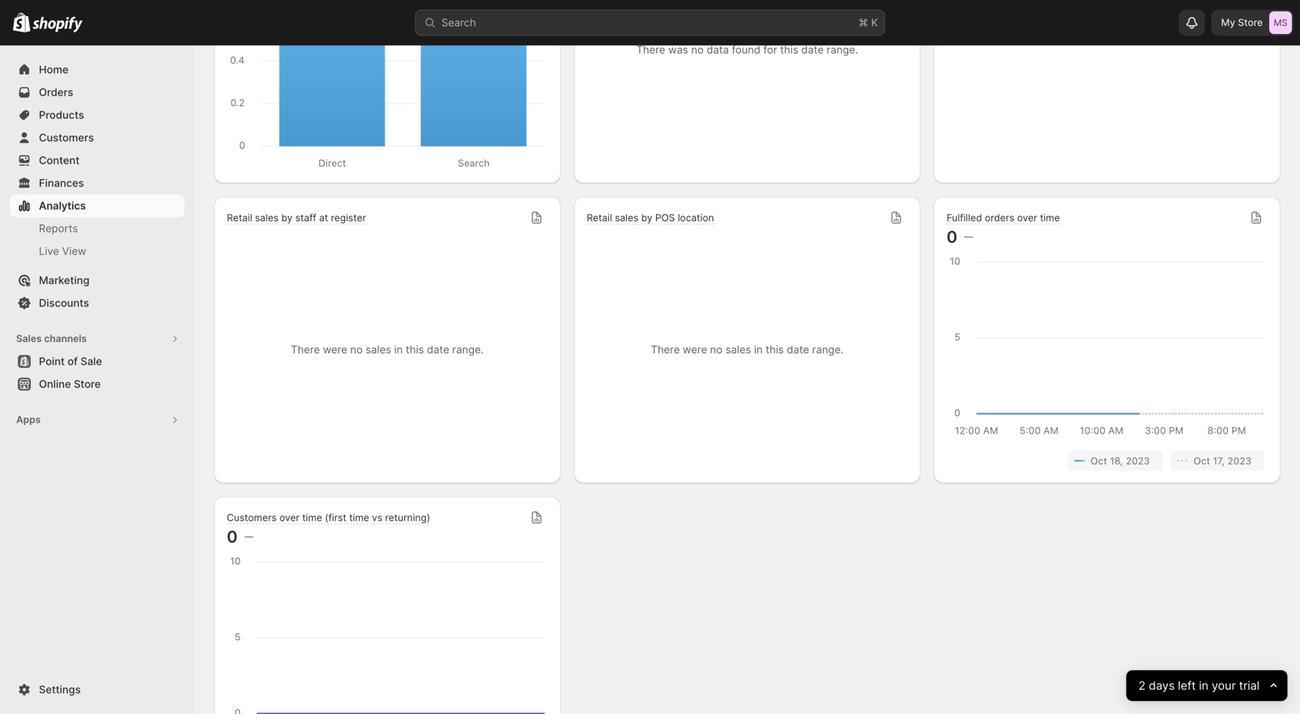 Task type: locate. For each thing, give the bounding box(es) containing it.
fulfilled orders over time
[[947, 212, 1061, 224]]

1 horizontal spatial time
[[349, 512, 369, 524]]

customers link
[[10, 126, 185, 149]]

for
[[764, 43, 778, 56]]

by inside retail sales by pos location dropdown button
[[642, 212, 653, 224]]

by left pos
[[642, 212, 653, 224]]

by for staff
[[281, 212, 293, 224]]

0 left no change icon at left bottom
[[227, 527, 238, 547]]

1 horizontal spatial no
[[692, 43, 704, 56]]

1 horizontal spatial over
[[1018, 212, 1038, 224]]

there for retail sales by staff at register
[[291, 343, 320, 356]]

1 horizontal spatial customers
[[227, 512, 277, 524]]

retail sales by pos location button
[[587, 212, 714, 225]]

2 there were no sales in this date range. from the left
[[651, 343, 844, 356]]

1 horizontal spatial there were no sales in this date range.
[[651, 343, 844, 356]]

there
[[637, 43, 666, 56], [291, 343, 320, 356], [651, 343, 680, 356]]

0 horizontal spatial by
[[281, 212, 293, 224]]

0 horizontal spatial 2023
[[1127, 455, 1151, 466]]

0 left no change image
[[947, 227, 958, 247]]

1 oct from the left
[[1091, 455, 1108, 466]]

by inside retail sales by staff at register dropdown button
[[281, 212, 293, 224]]

oct left 18,
[[1091, 455, 1108, 466]]

my
[[1222, 17, 1236, 28]]

2 by from the left
[[642, 212, 653, 224]]

0 horizontal spatial 0
[[227, 527, 238, 547]]

0 horizontal spatial retail
[[227, 212, 252, 224]]

list
[[950, 451, 1265, 470]]

1 horizontal spatial in
[[754, 343, 763, 356]]

sales channels
[[16, 333, 87, 344]]

your
[[1212, 679, 1236, 693]]

(first
[[325, 512, 347, 524]]

retail inside retail sales by staff at register dropdown button
[[227, 212, 252, 224]]

2 horizontal spatial time
[[1041, 212, 1061, 224]]

0 horizontal spatial over
[[280, 512, 300, 524]]

1 retail from the left
[[227, 212, 252, 224]]

store right my
[[1239, 17, 1264, 28]]

0 vertical spatial customers
[[39, 131, 94, 144]]

oct 18, 2023
[[1091, 455, 1151, 466]]

store
[[1239, 17, 1264, 28], [74, 378, 101, 390]]

2 2023 from the left
[[1228, 455, 1252, 466]]

days
[[1149, 679, 1175, 693]]

retail inside retail sales by pos location dropdown button
[[587, 212, 613, 224]]

products
[[39, 109, 84, 121]]

18,
[[1111, 455, 1124, 466]]

2 horizontal spatial in
[[1200, 679, 1209, 693]]

retail sales by staff at register button
[[227, 212, 366, 225]]

oct left the 17,
[[1194, 455, 1211, 466]]

retail left staff
[[227, 212, 252, 224]]

store down the sale
[[74, 378, 101, 390]]

over inside dropdown button
[[280, 512, 300, 524]]

2023
[[1127, 455, 1151, 466], [1228, 455, 1252, 466]]

finances
[[39, 177, 84, 189]]

2 days left in your trial button
[[1127, 670, 1288, 701]]

store for online store
[[74, 378, 101, 390]]

1 were from the left
[[323, 343, 347, 356]]

sales
[[16, 333, 42, 344]]

1 horizontal spatial retail
[[587, 212, 613, 224]]

no
[[692, 43, 704, 56], [350, 343, 363, 356], [711, 343, 723, 356]]

point of sale
[[39, 355, 102, 368]]

home
[[39, 63, 69, 76]]

0 vertical spatial store
[[1239, 17, 1264, 28]]

1 vertical spatial 0
[[227, 527, 238, 547]]

1 horizontal spatial 2023
[[1228, 455, 1252, 466]]

over right orders
[[1018, 212, 1038, 224]]

by
[[281, 212, 293, 224], [642, 212, 653, 224]]

0 horizontal spatial there were no sales in this date range.
[[291, 343, 484, 356]]

2023 for oct 17, 2023
[[1228, 455, 1252, 466]]

no inside button
[[692, 43, 704, 56]]

by left staff
[[281, 212, 293, 224]]

oct 17, 2023 button
[[1172, 451, 1265, 470]]

register
[[331, 212, 366, 224]]

retail left pos
[[587, 212, 613, 224]]

date inside there was no data found for this date range. button
[[802, 43, 824, 56]]

sale
[[81, 355, 102, 368]]

oct for oct 18, 2023
[[1091, 455, 1108, 466]]

0 horizontal spatial store
[[74, 378, 101, 390]]

2023 right 18,
[[1127, 455, 1151, 466]]

customers up no change icon at left bottom
[[227, 512, 277, 524]]

range. inside button
[[827, 43, 859, 56]]

reports link
[[10, 217, 185, 240]]

1 by from the left
[[281, 212, 293, 224]]

1 horizontal spatial by
[[642, 212, 653, 224]]

were for at
[[323, 343, 347, 356]]

orders link
[[10, 81, 185, 104]]

list containing oct 18, 2023
[[950, 451, 1265, 470]]

1 horizontal spatial store
[[1239, 17, 1264, 28]]

customers inside dropdown button
[[227, 512, 277, 524]]

over left (first
[[280, 512, 300, 524]]

1 horizontal spatial were
[[683, 343, 708, 356]]

0 horizontal spatial no
[[350, 343, 363, 356]]

2 retail from the left
[[587, 212, 613, 224]]

date
[[802, 43, 824, 56], [427, 343, 450, 356], [787, 343, 810, 356]]

online store
[[39, 378, 101, 390]]

point
[[39, 355, 65, 368]]

k
[[872, 16, 879, 29]]

sales inside dropdown button
[[615, 212, 639, 224]]

0 horizontal spatial oct
[[1091, 455, 1108, 466]]

there was no data found for this date range. button
[[574, 0, 921, 184]]

was
[[669, 43, 689, 56]]

shopify image
[[13, 13, 30, 32]]

1 there were no sales in this date range. from the left
[[291, 343, 484, 356]]

0 vertical spatial 0
[[947, 227, 958, 247]]

time left (first
[[302, 512, 322, 524]]

1 horizontal spatial oct
[[1194, 455, 1211, 466]]

0 horizontal spatial customers
[[39, 131, 94, 144]]

no change image
[[244, 530, 253, 543]]

0 vertical spatial over
[[1018, 212, 1038, 224]]

2023 right the 17,
[[1228, 455, 1252, 466]]

0
[[947, 227, 958, 247], [227, 527, 238, 547]]

over
[[1018, 212, 1038, 224], [280, 512, 300, 524]]

time inside fulfilled orders over time dropdown button
[[1041, 212, 1061, 224]]

customers down products
[[39, 131, 94, 144]]

1 vertical spatial store
[[74, 378, 101, 390]]

2 oct from the left
[[1194, 455, 1211, 466]]

store for my store
[[1239, 17, 1264, 28]]

customers for customers
[[39, 131, 94, 144]]

this
[[781, 43, 799, 56], [406, 343, 424, 356], [766, 343, 784, 356]]

2 were from the left
[[683, 343, 708, 356]]

retail
[[227, 212, 252, 224], [587, 212, 613, 224]]

were
[[323, 343, 347, 356], [683, 343, 708, 356]]

time left the vs
[[349, 512, 369, 524]]

1 vertical spatial customers
[[227, 512, 277, 524]]

reports
[[39, 222, 78, 235]]

marketing link
[[10, 269, 185, 292]]

sales
[[255, 212, 279, 224], [615, 212, 639, 224], [366, 343, 391, 356], [726, 343, 752, 356]]

time right orders
[[1041, 212, 1061, 224]]

this for retail sales by pos location
[[766, 343, 784, 356]]

analytics
[[39, 199, 86, 212]]

live view
[[39, 245, 86, 257]]

there for retail sales by pos location
[[651, 343, 680, 356]]

oct
[[1091, 455, 1108, 466], [1194, 455, 1211, 466]]

there were no sales in this date range.
[[291, 343, 484, 356], [651, 343, 844, 356]]

customers
[[39, 131, 94, 144], [227, 512, 277, 524]]

online store button
[[0, 373, 195, 396]]

at
[[319, 212, 328, 224]]

in
[[394, 343, 403, 356], [754, 343, 763, 356], [1200, 679, 1209, 693]]

finances link
[[10, 172, 185, 195]]

store inside button
[[74, 378, 101, 390]]

1 horizontal spatial 0
[[947, 227, 958, 247]]

1 vertical spatial over
[[280, 512, 300, 524]]

were for location
[[683, 343, 708, 356]]

location
[[678, 212, 714, 224]]

0 horizontal spatial in
[[394, 343, 403, 356]]

2 horizontal spatial no
[[711, 343, 723, 356]]

0 horizontal spatial were
[[323, 343, 347, 356]]

1 2023 from the left
[[1127, 455, 1151, 466]]

range.
[[827, 43, 859, 56], [452, 343, 484, 356], [813, 343, 844, 356]]

by for pos
[[642, 212, 653, 224]]

time
[[1041, 212, 1061, 224], [302, 512, 322, 524], [349, 512, 369, 524]]

2023 for oct 18, 2023
[[1127, 455, 1151, 466]]



Task type: describe. For each thing, give the bounding box(es) containing it.
settings link
[[10, 678, 185, 701]]

date for retail sales by staff at register
[[427, 343, 450, 356]]

customers over time (first time vs returning) button
[[227, 511, 430, 525]]

search
[[442, 16, 476, 29]]

⌘ k
[[859, 16, 879, 29]]

left
[[1178, 679, 1196, 693]]

2 days left in your trial
[[1139, 679, 1260, 693]]

channels
[[44, 333, 87, 344]]

orders
[[985, 212, 1015, 224]]

discounts link
[[10, 292, 185, 314]]

retail for retail sales by pos location
[[587, 212, 613, 224]]

there inside there was no data found for this date range. button
[[637, 43, 666, 56]]

point of sale link
[[10, 350, 185, 373]]

discounts
[[39, 297, 89, 309]]

sales inside dropdown button
[[255, 212, 279, 224]]

products link
[[10, 104, 185, 126]]

this for retail sales by staff at register
[[406, 343, 424, 356]]

range. for retail sales by pos location
[[813, 343, 844, 356]]

retail sales by staff at register
[[227, 212, 366, 224]]

customers for customers over time (first time vs returning)
[[227, 512, 277, 524]]

this inside button
[[781, 43, 799, 56]]

there were no sales in this date range. for retail sales by pos location
[[651, 343, 844, 356]]

no for retail sales by staff at register
[[350, 343, 363, 356]]

in inside 2 days left in your trial dropdown button
[[1200, 679, 1209, 693]]

live view link
[[10, 240, 185, 263]]

0 for customers over time (first time vs returning)
[[227, 527, 238, 547]]

oct 17, 2023
[[1194, 455, 1252, 466]]

data
[[707, 43, 729, 56]]

online
[[39, 378, 71, 390]]

view
[[62, 245, 86, 257]]

analytics link
[[10, 195, 185, 217]]

vs
[[372, 512, 383, 524]]

no change image
[[964, 231, 973, 244]]

no for retail sales by pos location
[[711, 343, 723, 356]]

pos
[[656, 212, 675, 224]]

shopify image
[[33, 17, 83, 33]]

of
[[68, 355, 78, 368]]

live
[[39, 245, 59, 257]]

in for retail sales by staff at register
[[394, 343, 403, 356]]

orders
[[39, 86, 73, 98]]

customers over time (first time vs returning)
[[227, 512, 430, 524]]

home link
[[10, 58, 185, 81]]

0 for fulfilled orders over time
[[947, 227, 958, 247]]

there was no data found for this date range.
[[637, 43, 859, 56]]

apps button
[[10, 408, 185, 431]]

0 horizontal spatial time
[[302, 512, 322, 524]]

found
[[732, 43, 761, 56]]

fulfilled orders over time button
[[947, 212, 1061, 225]]

trial
[[1240, 679, 1260, 693]]

apps
[[16, 414, 41, 426]]

sales channels button
[[10, 327, 185, 350]]

content
[[39, 154, 80, 167]]

date for retail sales by pos location
[[787, 343, 810, 356]]

oct for oct 17, 2023
[[1194, 455, 1211, 466]]

online store link
[[10, 373, 185, 396]]

retail for retail sales by staff at register
[[227, 212, 252, 224]]

oct 18, 2023 button
[[1069, 451, 1163, 470]]

in for retail sales by pos location
[[754, 343, 763, 356]]

over inside dropdown button
[[1018, 212, 1038, 224]]

content link
[[10, 149, 185, 172]]

range. for retail sales by staff at register
[[452, 343, 484, 356]]

17,
[[1214, 455, 1225, 466]]

settings
[[39, 683, 81, 696]]

2
[[1139, 679, 1146, 693]]

there were no sales in this date range. for retail sales by staff at register
[[291, 343, 484, 356]]

fulfilled
[[947, 212, 983, 224]]

point of sale button
[[0, 350, 195, 373]]

returning)
[[385, 512, 430, 524]]

⌘
[[859, 16, 869, 29]]

retail sales by pos location
[[587, 212, 714, 224]]

my store
[[1222, 17, 1264, 28]]

staff
[[295, 212, 317, 224]]

my store image
[[1270, 11, 1293, 34]]

marketing
[[39, 274, 90, 287]]



Task type: vqa. For each thing, say whether or not it's contained in the screenshot.
K
yes



